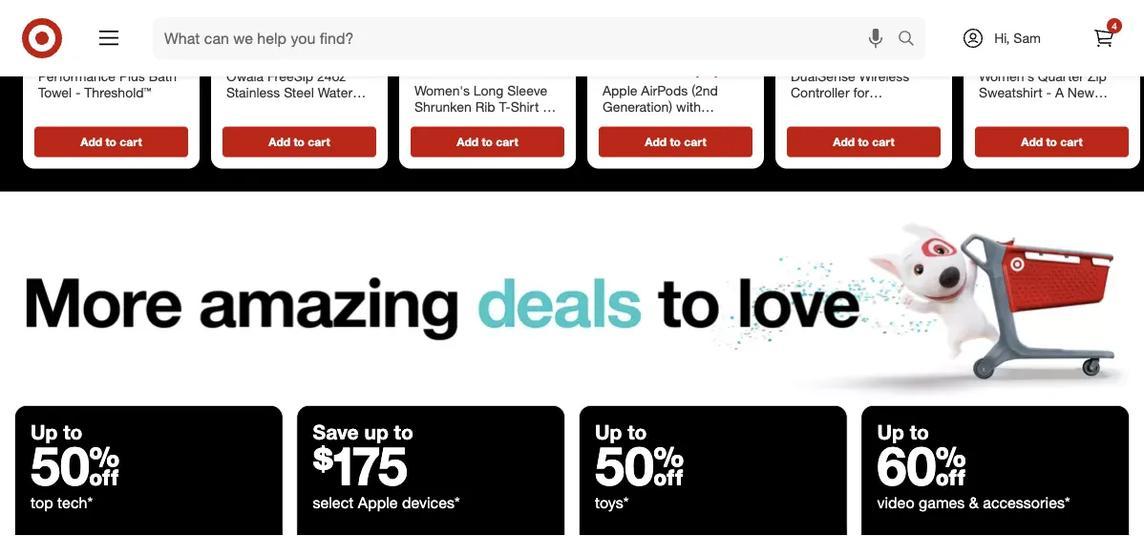 Task type: describe. For each thing, give the bounding box(es) containing it.
threshold™
[[84, 84, 151, 101]]

case
[[661, 115, 692, 132]]

women's inside $17.50 reg women's quarter zip sweatshirt - a new day™
[[980, 67, 1035, 84]]

50 for toys*
[[595, 433, 685, 498]]

select inside reg $15.00 select items on sale women's long sleeve shrunken rib t-shirt - universal thread™ add to cart
[[415, 63, 447, 78]]

top tech*
[[31, 493, 93, 512]]

select inside $49.49 - $79.99 select items on sale dualsense wireless controller for playstation 5
[[791, 49, 824, 63]]

$17.50 reg women's quarter zip sweatshirt - a new day™
[[980, 32, 1108, 117]]

top
[[31, 493, 53, 512]]

$129.99
[[623, 49, 664, 63]]

video games & accessories*
[[878, 493, 1071, 512]]

shirt
[[511, 98, 539, 115]]

add to cart button for women's quarter zip sweatshirt - a new day™
[[976, 126, 1130, 157]]

add for women's quarter zip sweatshirt - a new day™
[[1022, 135, 1044, 149]]

add to cart button for women's long sleeve shrunken rib t-shirt - universal thread™
[[411, 126, 565, 157]]

video
[[878, 493, 915, 512]]

target black friday image for toys*
[[580, 527, 847, 536]]

add to cart button for dualsense wireless controller for playstation 5
[[788, 126, 941, 157]]

new
[[1068, 84, 1095, 101]]

&
[[970, 493, 979, 512]]

universal
[[415, 115, 470, 132]]

sale inside $49.49 - $79.99 select items on sale dualsense wireless controller for playstation 5
[[874, 49, 895, 63]]

3 reg from the left
[[603, 49, 620, 63]]

to down a
[[1047, 135, 1058, 149]]

reg inside reg $15.00 select items on sale women's long sleeve shrunken rib t-shirt - universal thread™ add to cart
[[415, 49, 432, 63]]

toys*
[[595, 493, 629, 512]]

add to cart for apple airpods (2nd generation) with charging case
[[645, 135, 707, 149]]

add to cart button for apple airpods (2nd generation) with charging case
[[599, 126, 753, 157]]

to up toys* on the bottom right of the page
[[628, 419, 647, 444]]

$5.60
[[38, 32, 71, 49]]

- right $5.60
[[75, 32, 80, 49]]

$22.39 reg $27.99 sale owala freesip 24oz stainless steel water bottle
[[227, 32, 353, 117]]

add for apple airpods (2nd generation) with charging case
[[645, 135, 667, 149]]

$17.50
[[980, 32, 1020, 49]]

reg $15.00 select items on sale women's long sleeve shrunken rib t-shirt - universal thread™ add to cart
[[415, 49, 548, 149]]

devices*
[[402, 493, 460, 512]]

thread™
[[474, 115, 523, 132]]

steel
[[284, 84, 314, 101]]

target black friday image for select apple devices*
[[298, 527, 565, 536]]

generation)
[[603, 98, 673, 115]]

to down 'case'
[[670, 135, 681, 149]]

$49.49
[[791, 32, 831, 49]]

stainless
[[227, 84, 280, 101]]

4 link
[[1084, 17, 1126, 59]]

controller
[[791, 84, 850, 101]]

up for top tech*
[[31, 419, 58, 444]]

hi,
[[995, 30, 1011, 46]]

4
[[1113, 20, 1118, 32]]

add for owala freesip 24oz stainless steel water bottle
[[269, 135, 291, 149]]

5
[[862, 101, 870, 117]]

to inside reg $15.00 select items on sale women's long sleeve shrunken rib t-shirt - universal thread™ add to cart
[[482, 135, 493, 149]]

sale for $22.39
[[284, 49, 306, 63]]

up to for top tech*
[[31, 419, 83, 444]]

24oz
[[317, 67, 346, 84]]

rib
[[476, 98, 496, 115]]

reg $129.99 sale
[[603, 49, 689, 63]]

shrunken
[[415, 98, 472, 115]]

wireless
[[860, 67, 910, 84]]

What can we help you find? suggestions appear below search field
[[153, 17, 903, 59]]

long
[[474, 81, 504, 98]]

playstation
[[791, 101, 859, 117]]

select apple devices*
[[313, 493, 460, 512]]

freesip
[[268, 67, 314, 84]]

performance
[[38, 67, 116, 84]]

1 vertical spatial apple
[[358, 493, 398, 512]]

to down 5
[[859, 135, 870, 149]]

accessories*
[[984, 493, 1071, 512]]

$5.60 - $9.80 sale performance plus bath towel - threshold™
[[38, 32, 177, 101]]

reg inside $22.39 reg $27.99 sale owala freesip 24oz stainless steel water bottle
[[227, 49, 243, 63]]

$22.39
[[227, 32, 267, 49]]

save
[[313, 419, 359, 444]]

a
[[1056, 84, 1065, 101]]

sleeve
[[508, 81, 548, 98]]

$175
[[313, 433, 408, 498]]

up to for toys*
[[595, 419, 647, 444]]



Task type: locate. For each thing, give the bounding box(es) containing it.
cart down new
[[1061, 135, 1083, 149]]

apple airpods (2nd generation) with charging case
[[603, 81, 719, 132]]

to right up
[[394, 419, 414, 444]]

on inside $49.49 - $79.99 select items on sale dualsense wireless controller for playstation 5
[[858, 49, 871, 63]]

to down 'threshold™'
[[106, 135, 117, 149]]

women's
[[980, 67, 1035, 84], [415, 81, 470, 98]]

1 up to from the left
[[31, 419, 83, 444]]

apple inside apple airpods (2nd generation) with charging case
[[603, 81, 638, 98]]

3 sale from the left
[[667, 49, 689, 63]]

items inside reg $15.00 select items on sale women's long sleeve shrunken rib t-shirt - universal thread™ add to cart
[[450, 63, 478, 78]]

target black friday image
[[15, 527, 282, 536], [298, 527, 565, 536], [580, 527, 847, 536], [863, 527, 1130, 536]]

1 sale from the left
[[38, 49, 61, 63]]

add to cart button for owala freesip 24oz stainless steel water bottle
[[223, 126, 377, 157]]

add down 'threshold™'
[[81, 135, 102, 149]]

5 add from the left
[[834, 135, 855, 149]]

dualsense
[[791, 67, 856, 84]]

towel
[[38, 84, 72, 101]]

- left a
[[1047, 84, 1052, 101]]

carousel region
[[0, 0, 1145, 211]]

cart inside reg $15.00 select items on sale women's long sleeve shrunken rib t-shirt - universal thread™ add to cart
[[496, 135, 519, 149]]

cart for dualsense wireless controller for playstation 5
[[873, 135, 895, 149]]

reg up owala
[[227, 49, 243, 63]]

women's up "universal"
[[415, 81, 470, 98]]

sale up 'freesip'
[[284, 49, 306, 63]]

up to up top tech*
[[31, 419, 83, 444]]

add for dualsense wireless controller for playstation 5
[[834, 135, 855, 149]]

- right towel
[[75, 84, 81, 101]]

reg
[[227, 49, 243, 63], [415, 49, 432, 63], [603, 49, 620, 63], [980, 49, 996, 63]]

sale up wireless
[[874, 49, 895, 63]]

sale up long
[[498, 63, 519, 78]]

2 up to from the left
[[595, 419, 647, 444]]

items inside $49.49 - $79.99 select items on sale dualsense wireless controller for playstation 5
[[827, 49, 855, 63]]

cart down wireless
[[873, 135, 895, 149]]

0 horizontal spatial select
[[415, 63, 447, 78]]

day™
[[980, 101, 1010, 117]]

1 horizontal spatial select
[[791, 49, 824, 63]]

search
[[890, 31, 936, 49]]

apple up charging
[[603, 81, 638, 98]]

2 add from the left
[[269, 135, 291, 149]]

1 50 from the left
[[31, 433, 120, 498]]

select
[[791, 49, 824, 63], [415, 63, 447, 78]]

reg left $129.99
[[603, 49, 620, 63]]

up for toys*
[[595, 419, 623, 444]]

add down steel
[[269, 135, 291, 149]]

items up dualsense
[[827, 49, 855, 63]]

1 target black friday image from the left
[[15, 527, 282, 536]]

sale
[[38, 49, 61, 63], [284, 49, 306, 63], [667, 49, 689, 63]]

add down sweatshirt
[[1022, 135, 1044, 149]]

add to cart button down steel
[[223, 126, 377, 157]]

add to cart for women's quarter zip sweatshirt - a new day™
[[1022, 135, 1083, 149]]

1 horizontal spatial 50
[[595, 433, 685, 498]]

quarter
[[1039, 67, 1085, 84]]

women's up the day™
[[980, 67, 1035, 84]]

sale
[[874, 49, 895, 63], [498, 63, 519, 78]]

1 horizontal spatial items
[[827, 49, 855, 63]]

1 cart from the left
[[120, 135, 142, 149]]

for
[[854, 84, 870, 101]]

more amazing deals to love image
[[0, 211, 1145, 406]]

plus
[[119, 67, 145, 84]]

4 add from the left
[[645, 135, 667, 149]]

50
[[31, 433, 120, 498], [595, 433, 685, 498]]

games
[[920, 493, 966, 512]]

4 cart from the left
[[685, 135, 707, 149]]

bottle
[[227, 101, 262, 117]]

reg left $15.00
[[415, 49, 432, 63]]

up up video
[[878, 419, 905, 444]]

add to cart button down 'threshold™'
[[34, 126, 188, 157]]

- left $79.99
[[835, 32, 841, 49]]

add to cart button down a
[[976, 126, 1130, 157]]

items
[[827, 49, 855, 63], [450, 63, 478, 78]]

1 horizontal spatial sale
[[874, 49, 895, 63]]

on inside reg $15.00 select items on sale women's long sleeve shrunken rib t-shirt - universal thread™ add to cart
[[482, 63, 495, 78]]

sale inside $22.39 reg $27.99 sale owala freesip 24oz stainless steel water bottle
[[284, 49, 306, 63]]

save up to
[[313, 419, 414, 444]]

- inside $17.50 reg women's quarter zip sweatshirt - a new day™
[[1047, 84, 1052, 101]]

sam
[[1014, 30, 1042, 46]]

4 reg from the left
[[980, 49, 996, 63]]

0 horizontal spatial up
[[31, 419, 58, 444]]

reg inside $17.50 reg women's quarter zip sweatshirt - a new day™
[[980, 49, 996, 63]]

1 horizontal spatial apple
[[603, 81, 638, 98]]

3 add from the left
[[457, 135, 479, 149]]

1 add from the left
[[81, 135, 102, 149]]

apple
[[603, 81, 638, 98], [358, 493, 398, 512]]

2 up from the left
[[595, 419, 623, 444]]

0 horizontal spatial on
[[482, 63, 495, 78]]

50 for top tech*
[[31, 433, 120, 498]]

3 target black friday image from the left
[[580, 527, 847, 536]]

3 add to cart button from the left
[[411, 126, 565, 157]]

5 add to cart button from the left
[[788, 126, 941, 157]]

$49.49 - $79.99 select items on sale dualsense wireless controller for playstation 5
[[791, 32, 910, 117]]

$27.99
[[246, 49, 281, 63]]

5 cart from the left
[[873, 135, 895, 149]]

-
[[75, 32, 80, 49], [835, 32, 841, 49], [75, 84, 81, 101], [1047, 84, 1052, 101], [543, 98, 548, 115]]

apple right select
[[358, 493, 398, 512]]

on up wireless
[[858, 49, 871, 63]]

select up shrunken at the left of page
[[415, 63, 447, 78]]

add to cart down 'case'
[[645, 135, 707, 149]]

sweatshirt
[[980, 84, 1043, 101]]

add to cart button down with
[[599, 126, 753, 157]]

with
[[677, 98, 701, 115]]

add down 'case'
[[645, 135, 667, 149]]

add for performance plus bath towel - threshold™
[[81, 135, 102, 149]]

add to cart button down 5
[[788, 126, 941, 157]]

add down playstation
[[834, 135, 855, 149]]

sale inside reg $15.00 select items on sale women's long sleeve shrunken rib t-shirt - universal thread™ add to cart
[[498, 63, 519, 78]]

add to cart button for performance plus bath towel - threshold™
[[34, 126, 188, 157]]

add to cart for performance plus bath towel - threshold™
[[81, 135, 142, 149]]

0 horizontal spatial up to
[[31, 419, 83, 444]]

2 sale from the left
[[284, 49, 306, 63]]

3 up from the left
[[878, 419, 905, 444]]

2 add to cart button from the left
[[223, 126, 377, 157]]

tech*
[[57, 493, 93, 512]]

bath
[[149, 67, 177, 84]]

items up long
[[450, 63, 478, 78]]

6 cart from the left
[[1061, 135, 1083, 149]]

search button
[[890, 17, 936, 63]]

up to up video
[[878, 419, 930, 444]]

1 up from the left
[[31, 419, 58, 444]]

0 horizontal spatial sale
[[498, 63, 519, 78]]

add to cart for owala freesip 24oz stainless steel water bottle
[[269, 135, 330, 149]]

add to cart down steel
[[269, 135, 330, 149]]

to up tech*
[[63, 419, 83, 444]]

2 cart from the left
[[308, 135, 330, 149]]

cart for performance plus bath towel - threshold™
[[120, 135, 142, 149]]

2 add to cart from the left
[[269, 135, 330, 149]]

water
[[318, 84, 353, 101]]

4 add to cart from the left
[[834, 135, 895, 149]]

1 horizontal spatial up
[[595, 419, 623, 444]]

- inside reg $15.00 select items on sale women's long sleeve shrunken rib t-shirt - universal thread™ add to cart
[[543, 98, 548, 115]]

add
[[81, 135, 102, 149], [269, 135, 291, 149], [457, 135, 479, 149], [645, 135, 667, 149], [834, 135, 855, 149], [1022, 135, 1044, 149]]

- right shirt
[[543, 98, 548, 115]]

up to
[[31, 419, 83, 444], [595, 419, 647, 444], [878, 419, 930, 444]]

0 horizontal spatial items
[[450, 63, 478, 78]]

1 add to cart button from the left
[[34, 126, 188, 157]]

4 add to cart button from the left
[[599, 126, 753, 157]]

target black friday image for top tech*
[[15, 527, 282, 536]]

1 horizontal spatial on
[[858, 49, 871, 63]]

cart for owala freesip 24oz stainless steel water bottle
[[308, 135, 330, 149]]

1 add to cart from the left
[[81, 135, 142, 149]]

60
[[878, 433, 967, 498]]

6 add to cart button from the left
[[976, 126, 1130, 157]]

add inside reg $15.00 select items on sale women's long sleeve shrunken rib t-shirt - universal thread™ add to cart
[[457, 135, 479, 149]]

add to cart button
[[34, 126, 188, 157], [223, 126, 377, 157], [411, 126, 565, 157], [599, 126, 753, 157], [788, 126, 941, 157], [976, 126, 1130, 157]]

cart for apple airpods (2nd generation) with charging case
[[685, 135, 707, 149]]

cart down thread™
[[496, 135, 519, 149]]

(2nd
[[692, 81, 719, 98]]

add to cart down a
[[1022, 135, 1083, 149]]

owala
[[227, 67, 264, 84]]

up
[[365, 419, 389, 444]]

3 add to cart from the left
[[645, 135, 707, 149]]

2 horizontal spatial up to
[[878, 419, 930, 444]]

2 horizontal spatial up
[[878, 419, 905, 444]]

airpods
[[642, 81, 688, 98]]

cart
[[120, 135, 142, 149], [308, 135, 330, 149], [496, 135, 519, 149], [685, 135, 707, 149], [873, 135, 895, 149], [1061, 135, 1083, 149]]

0 horizontal spatial women's
[[415, 81, 470, 98]]

select
[[313, 493, 354, 512]]

2 reg from the left
[[415, 49, 432, 63]]

0 horizontal spatial apple
[[358, 493, 398, 512]]

charging
[[603, 115, 657, 132]]

reg down the hi, on the right top
[[980, 49, 996, 63]]

cart down 'threshold™'
[[120, 135, 142, 149]]

up up the top at the bottom left of page
[[31, 419, 58, 444]]

on
[[858, 49, 871, 63], [482, 63, 495, 78]]

select up dualsense
[[791, 49, 824, 63]]

add to cart
[[81, 135, 142, 149], [269, 135, 330, 149], [645, 135, 707, 149], [834, 135, 895, 149], [1022, 135, 1083, 149]]

$15.00
[[435, 49, 469, 63]]

0 vertical spatial apple
[[603, 81, 638, 98]]

3 up to from the left
[[878, 419, 930, 444]]

$9.80
[[84, 32, 116, 49]]

sale inside $5.60 - $9.80 sale performance plus bath towel - threshold™
[[38, 49, 61, 63]]

$79.99
[[844, 32, 884, 49]]

3 cart from the left
[[496, 135, 519, 149]]

up to for video games & accessories*
[[878, 419, 930, 444]]

add to cart button down rib
[[411, 126, 565, 157]]

sale up performance
[[38, 49, 61, 63]]

1 horizontal spatial up to
[[595, 419, 647, 444]]

cart down 'case'
[[685, 135, 707, 149]]

hi, sam
[[995, 30, 1042, 46]]

to down thread™
[[482, 135, 493, 149]]

2 horizontal spatial sale
[[667, 49, 689, 63]]

4 target black friday image from the left
[[863, 527, 1130, 536]]

0 horizontal spatial sale
[[38, 49, 61, 63]]

1 horizontal spatial women's
[[980, 67, 1035, 84]]

add to cart for dualsense wireless controller for playstation 5
[[834, 135, 895, 149]]

up for video games & accessories*
[[878, 419, 905, 444]]

up up toys* on the bottom right of the page
[[595, 419, 623, 444]]

on up long
[[482, 63, 495, 78]]

cart for women's quarter zip sweatshirt - a new day™
[[1061, 135, 1083, 149]]

cart down water
[[308, 135, 330, 149]]

to down steel
[[294, 135, 305, 149]]

sale right $129.99
[[667, 49, 689, 63]]

1 reg from the left
[[227, 49, 243, 63]]

target black friday image for video games & accessories*
[[863, 527, 1130, 536]]

5 add to cart from the left
[[1022, 135, 1083, 149]]

to
[[106, 135, 117, 149], [294, 135, 305, 149], [482, 135, 493, 149], [670, 135, 681, 149], [859, 135, 870, 149], [1047, 135, 1058, 149], [63, 419, 83, 444], [394, 419, 414, 444], [628, 419, 647, 444], [911, 419, 930, 444]]

up
[[31, 419, 58, 444], [595, 419, 623, 444], [878, 419, 905, 444]]

add down "universal"
[[457, 135, 479, 149]]

t-
[[499, 98, 511, 115]]

- inside $49.49 - $79.99 select items on sale dualsense wireless controller for playstation 5
[[835, 32, 841, 49]]

2 50 from the left
[[595, 433, 685, 498]]

add to cart down 5
[[834, 135, 895, 149]]

2 target black friday image from the left
[[298, 527, 565, 536]]

zip
[[1088, 67, 1108, 84]]

sale for $5.60
[[38, 49, 61, 63]]

6 add from the left
[[1022, 135, 1044, 149]]

women's inside reg $15.00 select items on sale women's long sleeve shrunken rib t-shirt - universal thread™ add to cart
[[415, 81, 470, 98]]

add to cart down 'threshold™'
[[81, 135, 142, 149]]

1 horizontal spatial sale
[[284, 49, 306, 63]]

up to up toys* on the bottom right of the page
[[595, 419, 647, 444]]

0 horizontal spatial 50
[[31, 433, 120, 498]]

to up games
[[911, 419, 930, 444]]



Task type: vqa. For each thing, say whether or not it's contained in the screenshot.


